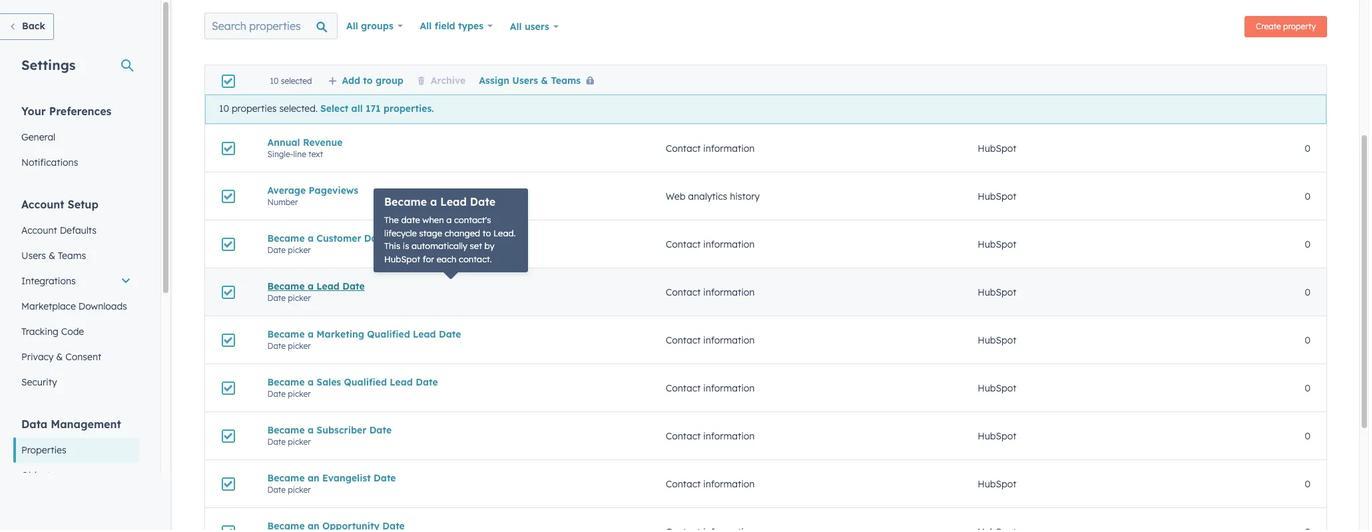 Task type: vqa. For each thing, say whether or not it's contained in the screenshot.


Task type: describe. For each thing, give the bounding box(es) containing it.
0 for became a marketing qualified lead date
[[1305, 334, 1311, 346]]

hubspot for became a marketing qualified lead date
[[978, 334, 1017, 346]]

marketplace
[[21, 300, 76, 312]]

all for all users
[[510, 21, 522, 33]]

pageviews
[[309, 184, 358, 196]]

create property button
[[1245, 16, 1327, 37]]

became a sales qualified lead date date picker
[[267, 376, 438, 399]]

general
[[21, 131, 55, 143]]

assign users & teams button
[[479, 75, 600, 87]]

web
[[666, 190, 686, 202]]

add to group button
[[328, 75, 404, 87]]

a right when
[[446, 214, 452, 225]]

general link
[[13, 125, 139, 150]]

contact.
[[459, 253, 492, 264]]

add to group
[[342, 75, 404, 87]]

contact's
[[454, 214, 491, 225]]

information for became a subscriber date
[[703, 430, 755, 442]]

this
[[384, 240, 400, 251]]

became a lead date tooltip
[[374, 188, 528, 272]]

users & teams
[[21, 250, 86, 262]]

customer
[[317, 232, 361, 244]]

marketing
[[317, 328, 364, 340]]

code
[[61, 326, 84, 338]]

0 for became a lead date
[[1305, 286, 1311, 298]]

revenue
[[303, 136, 343, 148]]

privacy & consent link
[[13, 344, 139, 370]]

sales
[[317, 376, 341, 388]]

tracking
[[21, 326, 58, 338]]

select all 171 properties. button
[[320, 103, 434, 116]]

contact for became a marketing qualified lead date
[[666, 334, 701, 346]]

became an evangelist date button
[[267, 472, 634, 484]]

by
[[485, 240, 495, 251]]

field
[[435, 20, 455, 32]]

information for became an evangelist date
[[703, 478, 755, 490]]

date
[[401, 214, 420, 225]]

contact for became a sales qualified lead date
[[666, 382, 701, 394]]

became a subscriber date button
[[267, 424, 634, 436]]

hubspot for became a subscriber date
[[978, 430, 1017, 442]]

a for became a customer date
[[308, 232, 314, 244]]

your
[[21, 105, 46, 118]]

became a subscriber date date picker
[[267, 424, 392, 447]]

objects
[[21, 470, 55, 482]]

annual revenue single-line text
[[267, 136, 343, 159]]

marketplace downloads
[[21, 300, 127, 312]]

10 selected
[[270, 76, 312, 86]]

objects button
[[13, 463, 139, 488]]

tracking code link
[[13, 319, 139, 344]]

all users
[[510, 21, 549, 33]]

10 properties selected. select all 171 properties.
[[219, 103, 434, 115]]

contact information for became a marketing qualified lead date
[[666, 334, 755, 346]]

became a marketing qualified lead date button
[[267, 328, 634, 340]]

picker inside became a sales qualified lead date date picker
[[288, 389, 311, 399]]

became for became a marketing qualified lead date
[[267, 328, 305, 340]]

assign users & teams
[[479, 75, 581, 87]]

information for became a lead date
[[703, 286, 755, 298]]

create
[[1256, 21, 1281, 31]]

& for teams
[[49, 250, 55, 262]]

picker for evangelist
[[288, 485, 311, 495]]

became inside became a lead date the date when a contact's lifecycle stage changed to lead. this is automatically set by hubspot for each contact.
[[384, 195, 427, 208]]

account setup element
[[13, 197, 139, 395]]

users & teams link
[[13, 243, 139, 268]]

the
[[384, 214, 399, 225]]

is
[[403, 240, 409, 251]]

information for became a sales qualified lead date
[[703, 382, 755, 394]]

your preferences element
[[13, 104, 139, 175]]

properties.
[[384, 103, 434, 115]]

all users button
[[501, 13, 567, 41]]

date inside became a lead date the date when a contact's lifecycle stage changed to lead. this is automatically set by hubspot for each contact.
[[470, 195, 496, 208]]

archive
[[431, 75, 466, 87]]

account defaults link
[[13, 218, 139, 243]]

all
[[351, 103, 363, 115]]

0 vertical spatial &
[[541, 75, 548, 87]]

management
[[51, 418, 121, 431]]

properties
[[21, 444, 66, 456]]

10 for 10 selected
[[270, 76, 279, 86]]

users inside account setup element
[[21, 250, 46, 262]]

data management element
[[13, 417, 139, 530]]

information for became a marketing qualified lead date
[[703, 334, 755, 346]]

all for all field types
[[420, 20, 432, 32]]

contact for became a lead date
[[666, 286, 701, 298]]

picker for lead
[[288, 293, 311, 303]]

lead inside became a marketing qualified lead date date picker
[[413, 328, 436, 340]]

data management
[[21, 418, 121, 431]]

defaults
[[60, 224, 97, 236]]

changed
[[445, 227, 480, 238]]

contact for became an evangelist date
[[666, 478, 701, 490]]

add
[[342, 75, 360, 87]]

picker for customer
[[288, 245, 311, 255]]

all field types button
[[411, 13, 501, 39]]

a for became a sales qualified lead date
[[308, 376, 314, 388]]

data
[[21, 418, 47, 431]]

hubspot for became a customer date
[[978, 238, 1017, 250]]



Task type: locate. For each thing, give the bounding box(es) containing it.
3 contact from the top
[[666, 286, 701, 298]]

account setup
[[21, 198, 98, 211]]

picker down an
[[288, 485, 311, 495]]

a inside became a subscriber date date picker
[[308, 424, 314, 436]]

0 horizontal spatial users
[[21, 250, 46, 262]]

0 for became an evangelist date
[[1305, 478, 1311, 490]]

3 picker from the top
[[288, 341, 311, 351]]

6 contact from the top
[[666, 430, 701, 442]]

1 horizontal spatial users
[[512, 75, 538, 87]]

lead up contact's at the left top of the page
[[440, 195, 467, 208]]

0 vertical spatial to
[[363, 75, 373, 87]]

average pageviews number
[[267, 184, 358, 207]]

picker inside became an evangelist date date picker
[[288, 485, 311, 495]]

contact information for became a lead date
[[666, 286, 755, 298]]

qualified
[[367, 328, 410, 340], [344, 376, 387, 388]]

1 vertical spatial teams
[[58, 250, 86, 262]]

5 information from the top
[[703, 382, 755, 394]]

hubspot inside became a lead date the date when a contact's lifecycle stage changed to lead. this is automatically set by hubspot for each contact.
[[384, 253, 420, 264]]

2 horizontal spatial &
[[541, 75, 548, 87]]

analytics
[[688, 190, 727, 202]]

lead inside the became a lead date date picker
[[317, 280, 340, 292]]

became for became a sales qualified lead date
[[267, 376, 305, 388]]

groups
[[361, 20, 394, 32]]

lead
[[440, 195, 467, 208], [317, 280, 340, 292], [413, 328, 436, 340], [390, 376, 413, 388]]

a
[[430, 195, 437, 208], [446, 214, 452, 225], [308, 232, 314, 244], [308, 280, 314, 292], [308, 328, 314, 340], [308, 376, 314, 388], [308, 424, 314, 436]]

to inside became a lead date the date when a contact's lifecycle stage changed to lead. this is automatically set by hubspot for each contact.
[[483, 227, 491, 238]]

all groups button
[[338, 13, 411, 39]]

a for became a marketing qualified lead date
[[308, 328, 314, 340]]

account for account setup
[[21, 198, 64, 211]]

0 vertical spatial account
[[21, 198, 64, 211]]

4 contact information from the top
[[666, 334, 755, 346]]

7 contact from the top
[[666, 478, 701, 490]]

integrations
[[21, 275, 76, 287]]

became inside the became a lead date date picker
[[267, 280, 305, 292]]

teams down all users popup button
[[551, 75, 581, 87]]

a for became a subscriber date
[[308, 424, 314, 436]]

1 vertical spatial users
[[21, 250, 46, 262]]

became a lead date date picker
[[267, 280, 365, 303]]

back
[[22, 20, 45, 32]]

became inside became a customer date date picker
[[267, 232, 305, 244]]

selected.
[[279, 103, 318, 115]]

became down the became a lead date date picker
[[267, 328, 305, 340]]

1 vertical spatial 10
[[219, 103, 229, 115]]

account up account defaults
[[21, 198, 64, 211]]

contact information
[[666, 142, 755, 154], [666, 238, 755, 250], [666, 286, 755, 298], [666, 334, 755, 346], [666, 382, 755, 394], [666, 430, 755, 442], [666, 478, 755, 490]]

0 for annual revenue
[[1305, 142, 1311, 154]]

became inside became an evangelist date date picker
[[267, 472, 305, 484]]

contact information for became a sales qualified lead date
[[666, 382, 755, 394]]

number
[[267, 197, 298, 207]]

settings
[[21, 57, 76, 73]]

picker inside became a customer date date picker
[[288, 245, 311, 255]]

a inside became a marketing qualified lead date date picker
[[308, 328, 314, 340]]

became for became an evangelist date
[[267, 472, 305, 484]]

10 left properties
[[219, 103, 229, 115]]

1 horizontal spatial 10
[[270, 76, 279, 86]]

picker for subscriber
[[288, 437, 311, 447]]

0 for became a customer date
[[1305, 238, 1311, 250]]

Search search field
[[204, 13, 338, 39]]

0 horizontal spatial 10
[[219, 103, 229, 115]]

4 picker from the top
[[288, 389, 311, 399]]

account up users & teams
[[21, 224, 57, 236]]

setup
[[68, 198, 98, 211]]

3 information from the top
[[703, 286, 755, 298]]

marketplace downloads link
[[13, 294, 139, 319]]

set
[[470, 240, 482, 251]]

a for became a lead date
[[308, 280, 314, 292]]

0 vertical spatial users
[[512, 75, 538, 87]]

6 contact information from the top
[[666, 430, 755, 442]]

3 0 from the top
[[1305, 238, 1311, 250]]

contact information for became an evangelist date
[[666, 478, 755, 490]]

single-
[[267, 149, 293, 159]]

all left field
[[420, 20, 432, 32]]

line
[[293, 149, 306, 159]]

assign
[[479, 75, 510, 87]]

became inside became a sales qualified lead date date picker
[[267, 376, 305, 388]]

5 contact from the top
[[666, 382, 701, 394]]

2 vertical spatial &
[[56, 351, 63, 363]]

qualified right marketing
[[367, 328, 410, 340]]

7 0 from the top
[[1305, 430, 1311, 442]]

to
[[363, 75, 373, 87], [483, 227, 491, 238]]

account defaults
[[21, 224, 97, 236]]

10 for 10 properties selected. select all 171 properties.
[[219, 103, 229, 115]]

0 for became a subscriber date
[[1305, 430, 1311, 442]]

subscriber
[[317, 424, 367, 436]]

qualified inside became a sales qualified lead date date picker
[[344, 376, 387, 388]]

1 horizontal spatial &
[[56, 351, 63, 363]]

1 horizontal spatial all
[[420, 20, 432, 32]]

all inside 'popup button'
[[346, 20, 358, 32]]

properties
[[232, 103, 277, 115]]

contact for annual revenue
[[666, 142, 701, 154]]

picker up the became a lead date date picker
[[288, 245, 311, 255]]

information for annual revenue
[[703, 142, 755, 154]]

0 for became a sales qualified lead date
[[1305, 382, 1311, 394]]

5 picker from the top
[[288, 437, 311, 447]]

all
[[346, 20, 358, 32], [420, 20, 432, 32], [510, 21, 522, 33]]

became a customer date date picker
[[267, 232, 387, 255]]

average pageviews button
[[267, 184, 634, 196]]

became left an
[[267, 472, 305, 484]]

became down number
[[267, 232, 305, 244]]

became up 'date'
[[384, 195, 427, 208]]

users right assign in the top of the page
[[512, 75, 538, 87]]

became for became a subscriber date
[[267, 424, 305, 436]]

create property
[[1256, 21, 1316, 31]]

7 information from the top
[[703, 478, 755, 490]]

for
[[423, 253, 434, 264]]

2 information from the top
[[703, 238, 755, 250]]

a inside became a sales qualified lead date date picker
[[308, 376, 314, 388]]

1 0 from the top
[[1305, 142, 1311, 154]]

average
[[267, 184, 306, 196]]

picker
[[288, 245, 311, 255], [288, 293, 311, 303], [288, 341, 311, 351], [288, 389, 311, 399], [288, 437, 311, 447], [288, 485, 311, 495]]

10 left selected
[[270, 76, 279, 86]]

a left 'customer'
[[308, 232, 314, 244]]

became an evangelist date date picker
[[267, 472, 396, 495]]

1 contact information from the top
[[666, 142, 755, 154]]

property
[[1284, 21, 1316, 31]]

hubspot
[[978, 142, 1017, 154], [978, 190, 1017, 202], [978, 238, 1017, 250], [384, 253, 420, 264], [978, 286, 1017, 298], [978, 334, 1017, 346], [978, 382, 1017, 394], [978, 430, 1017, 442], [978, 478, 1017, 490]]

became for became a customer date
[[267, 232, 305, 244]]

notifications
[[21, 157, 78, 169]]

2 0 from the top
[[1305, 190, 1311, 202]]

1 information from the top
[[703, 142, 755, 154]]

0 horizontal spatial &
[[49, 250, 55, 262]]

a inside the became a lead date date picker
[[308, 280, 314, 292]]

7 contact information from the top
[[666, 478, 755, 490]]

2 picker from the top
[[288, 293, 311, 303]]

0 vertical spatial teams
[[551, 75, 581, 87]]

contact information for became a customer date
[[666, 238, 755, 250]]

web analytics history
[[666, 190, 760, 202]]

1 contact from the top
[[666, 142, 701, 154]]

when
[[423, 214, 444, 225]]

& right assign in the top of the page
[[541, 75, 548, 87]]

4 contact from the top
[[666, 334, 701, 346]]

0 vertical spatial qualified
[[367, 328, 410, 340]]

5 0 from the top
[[1305, 334, 1311, 346]]

teams inside "users & teams" link
[[58, 250, 86, 262]]

2 contact information from the top
[[666, 238, 755, 250]]

automatically
[[412, 240, 468, 251]]

all for all groups
[[346, 20, 358, 32]]

became
[[384, 195, 427, 208], [267, 232, 305, 244], [267, 280, 305, 292], [267, 328, 305, 340], [267, 376, 305, 388], [267, 424, 305, 436], [267, 472, 305, 484]]

a left the sales
[[308, 376, 314, 388]]

picker down became a customer date date picker
[[288, 293, 311, 303]]

all groups
[[346, 20, 394, 32]]

a left "subscriber"
[[308, 424, 314, 436]]

0
[[1305, 142, 1311, 154], [1305, 190, 1311, 202], [1305, 238, 1311, 250], [1305, 286, 1311, 298], [1305, 334, 1311, 346], [1305, 382, 1311, 394], [1305, 430, 1311, 442], [1305, 478, 1311, 490]]

lead down became a customer date date picker
[[317, 280, 340, 292]]

1 account from the top
[[21, 198, 64, 211]]

0 for average pageviews
[[1305, 190, 1311, 202]]

lead inside became a sales qualified lead date date picker
[[390, 376, 413, 388]]

to right add in the left of the page
[[363, 75, 373, 87]]

information for became a customer date
[[703, 238, 755, 250]]

picker up an
[[288, 437, 311, 447]]

qualified inside became a marketing qualified lead date date picker
[[367, 328, 410, 340]]

stage
[[419, 227, 442, 238]]

a down became a customer date date picker
[[308, 280, 314, 292]]

& right the privacy
[[56, 351, 63, 363]]

6 0 from the top
[[1305, 382, 1311, 394]]

notifications link
[[13, 150, 139, 175]]

& up "integrations" on the left
[[49, 250, 55, 262]]

became a customer date button
[[267, 232, 634, 244]]

2 account from the top
[[21, 224, 57, 236]]

lead.
[[494, 227, 516, 238]]

selected
[[281, 76, 312, 86]]

picker inside became a subscriber date date picker
[[288, 437, 311, 447]]

picker inside the became a lead date date picker
[[288, 293, 311, 303]]

security link
[[13, 370, 139, 395]]

contact information for annual revenue
[[666, 142, 755, 154]]

0 horizontal spatial teams
[[58, 250, 86, 262]]

became left "subscriber"
[[267, 424, 305, 436]]

hubspot for became an evangelist date
[[978, 478, 1017, 490]]

account
[[21, 198, 64, 211], [21, 224, 57, 236]]

contact for became a customer date
[[666, 238, 701, 250]]

qualified right the sales
[[344, 376, 387, 388]]

teams up integrations button
[[58, 250, 86, 262]]

users
[[525, 21, 549, 33]]

1 picker from the top
[[288, 245, 311, 255]]

became inside became a marketing qualified lead date date picker
[[267, 328, 305, 340]]

contact
[[666, 142, 701, 154], [666, 238, 701, 250], [666, 286, 701, 298], [666, 334, 701, 346], [666, 382, 701, 394], [666, 430, 701, 442], [666, 478, 701, 490]]

1 vertical spatial qualified
[[344, 376, 387, 388]]

0 horizontal spatial all
[[346, 20, 358, 32]]

contact for became a subscriber date
[[666, 430, 701, 442]]

privacy & consent
[[21, 351, 101, 363]]

became a sales qualified lead date button
[[267, 376, 634, 388]]

became down became a customer date date picker
[[267, 280, 305, 292]]

account for account defaults
[[21, 224, 57, 236]]

became inside became a subscriber date date picker
[[267, 424, 305, 436]]

annual
[[267, 136, 300, 148]]

became left the sales
[[267, 376, 305, 388]]

6 picker from the top
[[288, 485, 311, 495]]

8 0 from the top
[[1305, 478, 1311, 490]]

3 contact information from the top
[[666, 286, 755, 298]]

users up "integrations" on the left
[[21, 250, 46, 262]]

select
[[320, 103, 349, 115]]

types
[[458, 20, 484, 32]]

information
[[703, 142, 755, 154], [703, 238, 755, 250], [703, 286, 755, 298], [703, 334, 755, 346], [703, 382, 755, 394], [703, 430, 755, 442], [703, 478, 755, 490]]

lead inside became a lead date the date when a contact's lifecycle stage changed to lead. this is automatically set by hubspot for each contact.
[[440, 195, 467, 208]]

an
[[308, 472, 320, 484]]

group
[[376, 75, 404, 87]]

lifecycle
[[384, 227, 417, 238]]

1 vertical spatial to
[[483, 227, 491, 238]]

lead down became a marketing qualified lead date date picker
[[390, 376, 413, 388]]

4 0 from the top
[[1305, 286, 1311, 298]]

1 vertical spatial account
[[21, 224, 57, 236]]

1 horizontal spatial teams
[[551, 75, 581, 87]]

downloads
[[78, 300, 127, 312]]

hubspot for became a sales qualified lead date
[[978, 382, 1017, 394]]

lead down "became a lead date" button
[[413, 328, 436, 340]]

contact information for became a subscriber date
[[666, 430, 755, 442]]

all left users
[[510, 21, 522, 33]]

qualified for marketing
[[367, 328, 410, 340]]

to up by
[[483, 227, 491, 238]]

& inside 'link'
[[56, 351, 63, 363]]

qualified for sales
[[344, 376, 387, 388]]

text
[[309, 149, 323, 159]]

became for became a lead date
[[267, 280, 305, 292]]

hubspot for became a lead date
[[978, 286, 1017, 298]]

all field types
[[420, 20, 484, 32]]

all left groups
[[346, 20, 358, 32]]

archive button
[[417, 75, 466, 87]]

6 information from the top
[[703, 430, 755, 442]]

tracking code
[[21, 326, 84, 338]]

became a lead date button
[[267, 280, 634, 292]]

properties link
[[13, 438, 139, 463]]

hubspot for average pageviews
[[978, 190, 1017, 202]]

a inside became a customer date date picker
[[308, 232, 314, 244]]

5 contact information from the top
[[666, 382, 755, 394]]

picker down the became a lead date date picker
[[288, 341, 311, 351]]

0 vertical spatial 10
[[270, 76, 279, 86]]

picker up became a subscriber date date picker
[[288, 389, 311, 399]]

2 contact from the top
[[666, 238, 701, 250]]

each
[[437, 253, 457, 264]]

1 horizontal spatial to
[[483, 227, 491, 238]]

1 vertical spatial &
[[49, 250, 55, 262]]

annual revenue button
[[267, 136, 634, 148]]

picker inside became a marketing qualified lead date date picker
[[288, 341, 311, 351]]

consent
[[65, 351, 101, 363]]

a left marketing
[[308, 328, 314, 340]]

a up when
[[430, 195, 437, 208]]

security
[[21, 376, 57, 388]]

4 information from the top
[[703, 334, 755, 346]]

preferences
[[49, 105, 112, 118]]

integrations button
[[13, 268, 139, 294]]

hubspot for annual revenue
[[978, 142, 1017, 154]]

& for consent
[[56, 351, 63, 363]]

2 horizontal spatial all
[[510, 21, 522, 33]]

0 horizontal spatial to
[[363, 75, 373, 87]]



